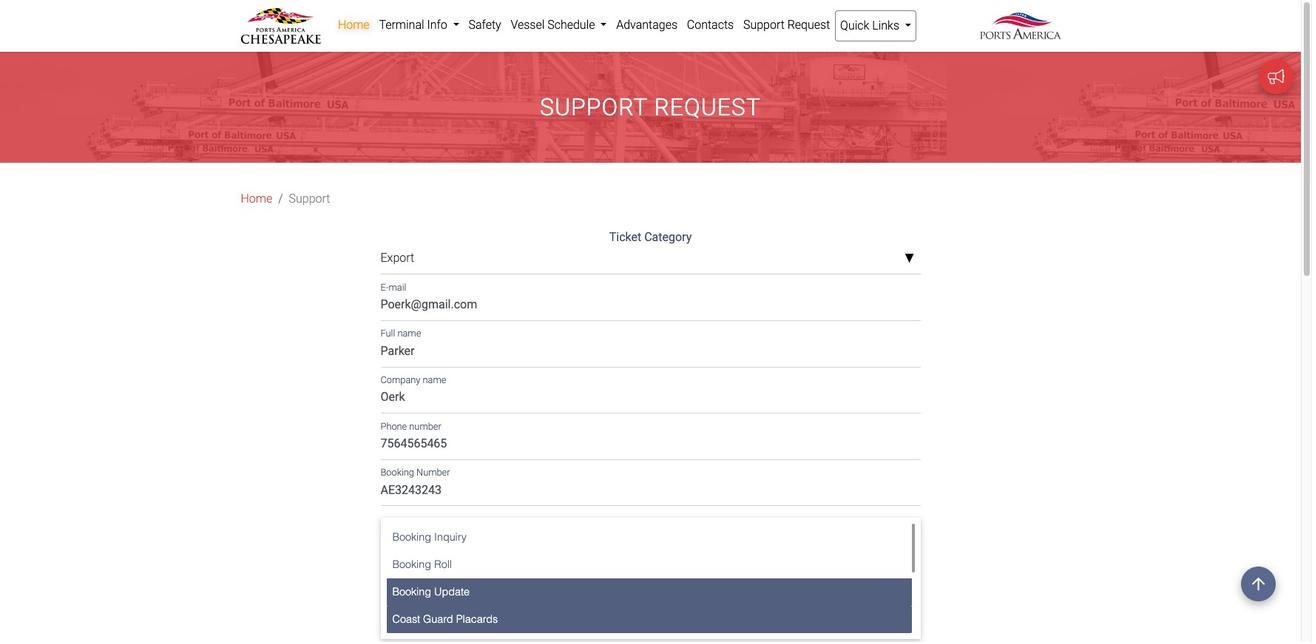 Task type: locate. For each thing, give the bounding box(es) containing it.
mail
[[389, 282, 407, 293]]

support request
[[744, 18, 831, 32], [540, 93, 762, 122]]

guard
[[423, 614, 453, 626]]

▼
[[905, 253, 915, 265]]

quick
[[841, 19, 870, 33]]

0 horizontal spatial home link
[[241, 190, 273, 208]]

1 vertical spatial support
[[540, 93, 648, 122]]

schedule
[[548, 18, 595, 32]]

name right company
[[423, 375, 447, 386]]

safety
[[469, 18, 502, 32]]

0 vertical spatial support
[[744, 18, 785, 32]]

support
[[744, 18, 785, 32], [540, 93, 648, 122], [289, 192, 330, 206]]

terminal
[[379, 18, 424, 32]]

E-mail email field
[[381, 293, 921, 321]]

1 horizontal spatial request
[[788, 18, 831, 32]]

2 horizontal spatial support
[[744, 18, 785, 32]]

Full name text field
[[381, 339, 921, 368]]

number
[[410, 421, 442, 432]]

home link
[[333, 10, 375, 40], [241, 190, 273, 208]]

advantages link
[[612, 10, 683, 40]]

name right full
[[398, 328, 421, 339]]

0 horizontal spatial name
[[398, 328, 421, 339]]

safety link
[[464, 10, 506, 40]]

terminal info link
[[375, 10, 464, 40]]

booking
[[381, 467, 414, 478], [393, 532, 432, 544], [393, 559, 432, 571], [393, 586, 432, 598], [381, 604, 423, 618]]

links
[[873, 19, 900, 33]]

category
[[645, 230, 692, 245]]

home
[[338, 18, 370, 32], [241, 192, 273, 206]]

update up coast guard placards
[[434, 586, 470, 598]]

advantages
[[617, 18, 678, 32]]

info
[[427, 18, 448, 32]]

booking update
[[393, 586, 470, 598], [381, 604, 463, 618]]

roll
[[434, 559, 452, 571]]

e-mail
[[381, 282, 407, 293]]

booking number
[[381, 467, 450, 478]]

request
[[788, 18, 831, 32], [655, 93, 762, 122]]

1 vertical spatial home
[[241, 192, 273, 206]]

1 horizontal spatial home link
[[333, 10, 375, 40]]

vessel
[[511, 18, 545, 32]]

booking up the coast
[[393, 586, 432, 598]]

1 vertical spatial name
[[423, 375, 447, 386]]

export
[[381, 251, 415, 265]]

vessel schedule
[[511, 18, 598, 32]]

0 vertical spatial name
[[398, 328, 421, 339]]

name
[[398, 328, 421, 339], [423, 375, 447, 386]]

0 horizontal spatial home
[[241, 192, 273, 206]]

booking update up guard
[[393, 586, 470, 598]]

go to top image
[[1242, 567, 1277, 602]]

0 vertical spatial home
[[338, 18, 370, 32]]

1 vertical spatial update
[[426, 604, 463, 618]]

booking left roll
[[393, 559, 432, 571]]

0 horizontal spatial request
[[655, 93, 762, 122]]

2 vertical spatial support
[[289, 192, 330, 206]]

phone
[[381, 421, 407, 432]]

Phone number text field
[[381, 432, 921, 460]]

update
[[434, 586, 470, 598], [426, 604, 463, 618]]

1 horizontal spatial name
[[423, 375, 447, 386]]

0 vertical spatial home link
[[333, 10, 375, 40]]

1 vertical spatial request
[[655, 93, 762, 122]]

update right the coast
[[426, 604, 463, 618]]

booking update down booking roll
[[381, 604, 463, 618]]

Booking Number text field
[[381, 478, 921, 507]]

quick links link
[[835, 10, 917, 41]]



Task type: vqa. For each thing, say whether or not it's contained in the screenshot.
advantages link
yes



Task type: describe. For each thing, give the bounding box(es) containing it.
Company name text field
[[381, 385, 921, 414]]

0 horizontal spatial support
[[289, 192, 330, 206]]

booking left the number at the left of the page
[[381, 467, 414, 478]]

placards
[[456, 614, 498, 626]]

terminal info
[[379, 18, 450, 32]]

0 vertical spatial booking update
[[393, 586, 470, 598]]

inquiry
[[434, 532, 467, 544]]

booking inquiry
[[393, 532, 467, 544]]

1 horizontal spatial support
[[540, 93, 648, 122]]

booking left guard
[[381, 604, 423, 618]]

1 vertical spatial support request
[[540, 93, 762, 122]]

0 vertical spatial support request
[[744, 18, 831, 32]]

booking up arr
[[393, 532, 432, 544]]

e-
[[381, 282, 389, 293]]

1 vertical spatial home link
[[241, 190, 273, 208]]

booking roll
[[393, 559, 452, 571]]

1 horizontal spatial home
[[338, 18, 370, 32]]

number
[[417, 467, 450, 478]]

coast guard placards
[[393, 614, 498, 626]]

support request link
[[739, 10, 835, 40]]

phone number
[[381, 421, 442, 432]]

contacts
[[687, 18, 734, 32]]

ticket category
[[610, 230, 692, 245]]

full name
[[381, 328, 421, 339]]

full
[[381, 328, 395, 339]]

company name
[[381, 375, 447, 386]]

contacts link
[[683, 10, 739, 40]]

ticket
[[610, 230, 642, 245]]

quick links
[[841, 19, 903, 33]]

vessel schedule link
[[506, 10, 612, 40]]

0 vertical spatial update
[[434, 586, 470, 598]]

1 vertical spatial booking update
[[381, 604, 463, 618]]

0 vertical spatial request
[[788, 18, 831, 32]]

coast
[[393, 614, 420, 626]]

company
[[381, 375, 421, 386]]

name for full name
[[398, 328, 421, 339]]

name for company name
[[423, 375, 447, 386]]

arr
[[381, 546, 403, 561]]



